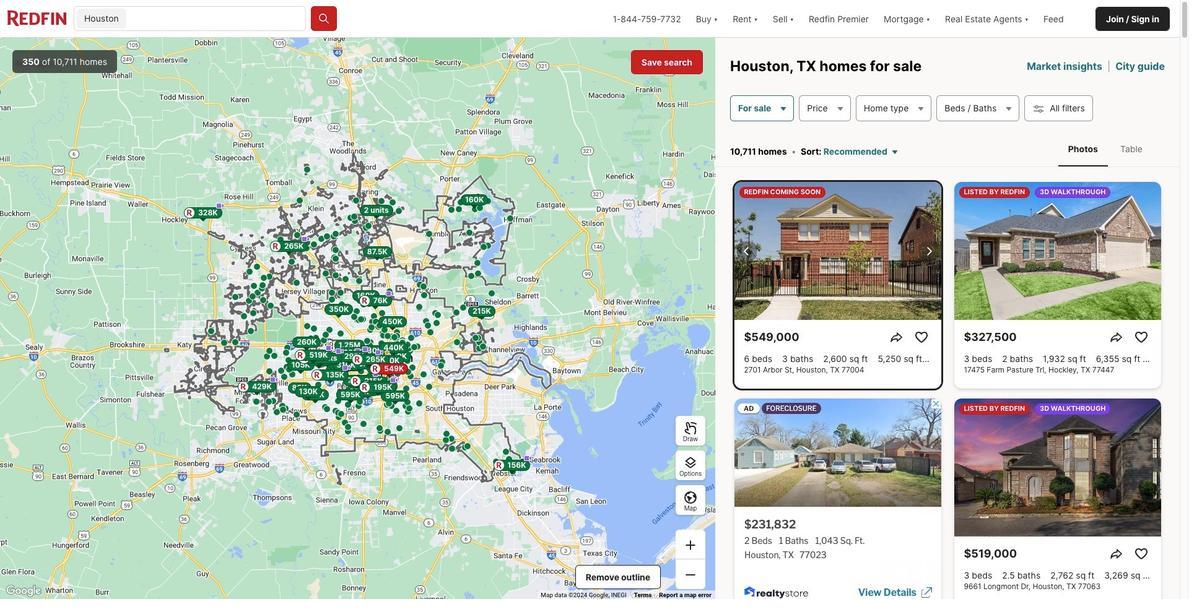 Task type: vqa. For each thing, say whether or not it's contained in the screenshot.
topmost 'your'
no



Task type: locate. For each thing, give the bounding box(es) containing it.
add home to favorites image
[[914, 330, 929, 345], [1134, 547, 1149, 562]]

share home image for 1st add home to favorites option from the right
[[1110, 330, 1125, 345]]

1 horizontal spatial add home to favorites checkbox
[[1132, 328, 1152, 348]]

Add home to favorites checkbox
[[1132, 545, 1152, 565]]

advertisement image
[[728, 394, 948, 600]]

2 share home image from the left
[[1110, 330, 1125, 345]]

tab list
[[1047, 131, 1166, 167]]

1 share home image from the left
[[890, 330, 905, 345]]

0 horizontal spatial share home image
[[890, 330, 905, 345]]

1 vertical spatial add home to favorites image
[[1134, 547, 1149, 562]]

map region
[[0, 38, 716, 600]]

add home to favorites image
[[1134, 330, 1149, 345]]

add home to favorites image for add home to favorites checkbox
[[1134, 547, 1149, 562]]

toggle search results table view tab
[[1111, 134, 1153, 164]]

share home image
[[890, 330, 905, 345], [1110, 330, 1125, 345]]

1 horizontal spatial share home image
[[1110, 330, 1125, 345]]

None search field
[[129, 7, 306, 32]]

ad element
[[735, 399, 942, 600]]

0 vertical spatial add home to favorites image
[[914, 330, 929, 345]]

add home to favorites image inside checkbox
[[1134, 547, 1149, 562]]

0 horizontal spatial add home to favorites checkbox
[[912, 328, 932, 348]]

Add home to favorites checkbox
[[912, 328, 932, 348], [1132, 328, 1152, 348]]

next image
[[922, 244, 937, 259]]

0 horizontal spatial add home to favorites image
[[914, 330, 929, 345]]

previous image
[[740, 244, 755, 259]]

1 horizontal spatial add home to favorites image
[[1134, 547, 1149, 562]]

add home to favorites image inside option
[[914, 330, 929, 345]]



Task type: describe. For each thing, give the bounding box(es) containing it.
toggle search results photos view tab
[[1059, 134, 1109, 164]]

share home image for second add home to favorites option from right
[[890, 330, 905, 345]]

google image
[[3, 584, 44, 600]]

2 add home to favorites checkbox from the left
[[1132, 328, 1152, 348]]

1 add home to favorites checkbox from the left
[[912, 328, 932, 348]]

add home to favorites image for second add home to favorites option from right
[[914, 330, 929, 345]]

share home image
[[1110, 547, 1125, 562]]

submit search image
[[318, 12, 330, 25]]



